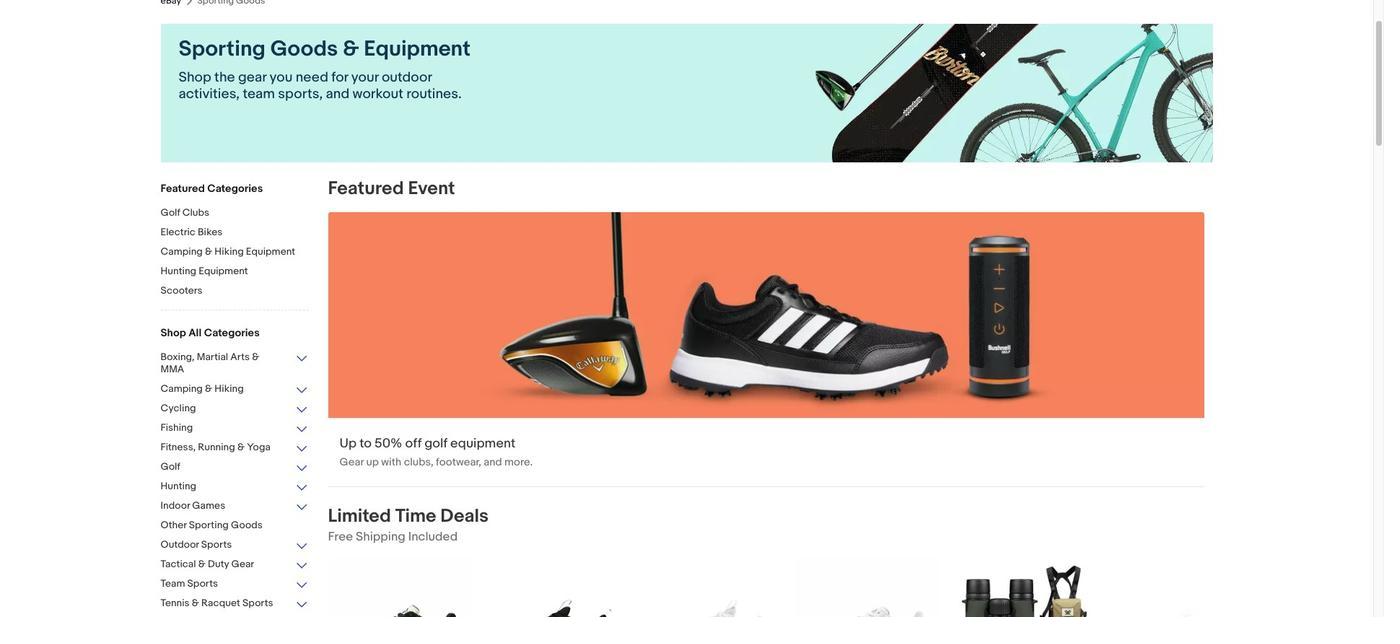 Task type: vqa. For each thing, say whether or not it's contained in the screenshot.
Featured Categories
yes



Task type: locate. For each thing, give the bounding box(es) containing it.
the
[[214, 69, 235, 86]]

sporting
[[179, 36, 266, 62], [189, 519, 229, 531]]

& down the bikes
[[205, 245, 212, 258]]

featured up "clubs"
[[161, 182, 205, 196]]

0 vertical spatial sporting
[[179, 36, 266, 62]]

2 hiking from the top
[[215, 383, 244, 395]]

shop left the the at the left
[[179, 69, 211, 86]]

featured
[[328, 178, 404, 200], [161, 182, 205, 196]]

1 hunting from the top
[[161, 265, 197, 277]]

outdoor
[[161, 539, 199, 551]]

featured event
[[328, 178, 455, 200]]

sporting inside boxing, martial arts & mma camping & hiking cycling fishing fitness, running & yoga golf hunting indoor games other sporting goods outdoor sports tactical & duty gear team sports tennis & racquet sports
[[189, 519, 229, 531]]

1 vertical spatial golf
[[161, 461, 180, 473]]

main content containing featured event
[[320, 178, 1252, 617]]

more.
[[505, 456, 533, 470]]

goods up need
[[271, 36, 338, 62]]

equipment down electric bikes link
[[246, 245, 295, 258]]

hunting up scooters
[[161, 265, 197, 277]]

1 horizontal spatial and
[[484, 456, 502, 470]]

up to 50% off golf equipment gear up with clubs, footwear, and more.
[[340, 436, 533, 470]]

golf clubs link
[[161, 207, 309, 220]]

hiking up cycling dropdown button at bottom
[[215, 383, 244, 395]]

puma men's star vital training shoes image
[[640, 558, 784, 617]]

camping down electric
[[161, 245, 203, 258]]

up
[[340, 436, 357, 452]]

golf up electric
[[161, 207, 180, 219]]

to
[[360, 436, 372, 452]]

& left duty at the left
[[198, 558, 206, 570]]

hunting inside golf clubs electric bikes camping & hiking equipment hunting equipment scooters
[[161, 265, 197, 277]]

puma women's ella lace up shoes image
[[1108, 558, 1252, 617]]

goods inside the sporting goods & equipment shop the gear you need for your outdoor activities, team sports, and workout routines.
[[271, 36, 338, 62]]

0 vertical spatial camping
[[161, 245, 203, 258]]

clubs
[[182, 207, 210, 219]]

golf down fitness,
[[161, 461, 180, 473]]

1 golf from the top
[[161, 207, 180, 219]]

sports,
[[278, 86, 323, 103]]

gear inside boxing, martial arts & mma camping & hiking cycling fishing fitness, running & yoga golf hunting indoor games other sporting goods outdoor sports tactical & duty gear team sports tennis & racquet sports
[[231, 558, 254, 570]]

other
[[161, 519, 187, 531]]

hunting up "indoor"
[[161, 480, 197, 492]]

gear down the outdoor sports dropdown button at the bottom of page
[[231, 558, 254, 570]]

0 vertical spatial golf
[[161, 207, 180, 219]]

0 vertical spatial gear
[[340, 456, 364, 470]]

1 vertical spatial and
[[484, 456, 502, 470]]

camping & hiking button
[[161, 383, 309, 396]]

1 horizontal spatial goods
[[271, 36, 338, 62]]

golf
[[161, 207, 180, 219], [161, 461, 180, 473]]

hunting inside boxing, martial arts & mma camping & hiking cycling fishing fitness, running & yoga golf hunting indoor games other sporting goods outdoor sports tactical & duty gear team sports tennis & racquet sports
[[161, 480, 197, 492]]

goods
[[271, 36, 338, 62], [231, 519, 263, 531]]

puma women's riaze prowl rainbow sneakers image
[[484, 558, 629, 617]]

equipment down camping & hiking equipment link
[[199, 265, 248, 277]]

limited time deals free shipping included
[[328, 506, 489, 545]]

1 vertical spatial goods
[[231, 519, 263, 531]]

1 camping from the top
[[161, 245, 203, 258]]

indoor games button
[[161, 500, 309, 513]]

limited
[[328, 506, 391, 528]]

0 horizontal spatial featured
[[161, 182, 205, 196]]

boxing, martial arts & mma camping & hiking cycling fishing fitness, running & yoga golf hunting indoor games other sporting goods outdoor sports tactical & duty gear team sports tennis & racquet sports
[[161, 351, 273, 609]]

hiking down electric bikes link
[[215, 245, 244, 258]]

puma men's astro kick sl sneakers image
[[796, 558, 940, 617]]

footwear,
[[436, 456, 482, 470]]

equipment inside the sporting goods & equipment shop the gear you need for your outdoor activities, team sports, and workout routines.
[[364, 36, 471, 62]]

&
[[343, 36, 359, 62], [205, 245, 212, 258], [252, 351, 259, 363], [205, 383, 212, 395], [237, 441, 245, 453], [198, 558, 206, 570], [192, 597, 199, 609]]

puma men's astro kick sneakers image
[[328, 558, 473, 617]]

1 vertical spatial sporting
[[189, 519, 229, 531]]

1 horizontal spatial gear
[[340, 456, 364, 470]]

activities,
[[179, 86, 240, 103]]

main content
[[320, 178, 1252, 617]]

0 vertical spatial and
[[326, 86, 350, 103]]

indoor
[[161, 500, 190, 512]]

fishing
[[161, 422, 193, 434]]

hiking
[[215, 245, 244, 258], [215, 383, 244, 395]]

sporting down games
[[189, 519, 229, 531]]

2 golf from the top
[[161, 461, 180, 473]]

categories up golf clubs link
[[207, 182, 263, 196]]

hiking inside boxing, martial arts & mma camping & hiking cycling fishing fitness, running & yoga golf hunting indoor games other sporting goods outdoor sports tactical & duty gear team sports tennis & racquet sports
[[215, 383, 244, 395]]

electric
[[161, 226, 196, 238]]

outdoor
[[382, 69, 432, 86]]

mma
[[161, 363, 184, 375]]

0 horizontal spatial and
[[326, 86, 350, 103]]

2 camping from the top
[[161, 383, 203, 395]]

goods down indoor games dropdown button
[[231, 519, 263, 531]]

golf button
[[161, 461, 309, 474]]

gear
[[340, 456, 364, 470], [231, 558, 254, 570]]

1 vertical spatial hiking
[[215, 383, 244, 395]]

0 vertical spatial hunting
[[161, 265, 197, 277]]

categories
[[207, 182, 263, 196], [204, 326, 260, 340]]

workout
[[353, 86, 404, 103]]

None text field
[[328, 212, 1205, 487]]

golf
[[425, 436, 448, 452]]

1 vertical spatial camping
[[161, 383, 203, 395]]

shop left "all"
[[161, 326, 186, 340]]

equipment
[[364, 36, 471, 62], [246, 245, 295, 258], [199, 265, 248, 277]]

camping inside golf clubs electric bikes camping & hiking equipment hunting equipment scooters
[[161, 245, 203, 258]]

2 hunting from the top
[[161, 480, 197, 492]]

goods inside boxing, martial arts & mma camping & hiking cycling fishing fitness, running & yoga golf hunting indoor games other sporting goods outdoor sports tactical & duty gear team sports tennis & racquet sports
[[231, 519, 263, 531]]

camping up cycling
[[161, 383, 203, 395]]

featured for featured categories
[[161, 182, 205, 196]]

sports down team sports dropdown button
[[243, 597, 273, 609]]

1 horizontal spatial featured
[[328, 178, 404, 200]]

shop
[[179, 69, 211, 86], [161, 326, 186, 340]]

featured left event
[[328, 178, 404, 200]]

gear down the up
[[340, 456, 364, 470]]

duty
[[208, 558, 229, 570]]

0 vertical spatial shop
[[179, 69, 211, 86]]

camping
[[161, 245, 203, 258], [161, 383, 203, 395]]

boxing, martial arts & mma button
[[161, 351, 309, 377]]

sporting inside the sporting goods & equipment shop the gear you need for your outdoor activities, team sports, and workout routines.
[[179, 36, 266, 62]]

2 vertical spatial equipment
[[199, 265, 248, 277]]

sports
[[201, 539, 232, 551], [187, 578, 218, 590], [243, 597, 273, 609]]

team
[[243, 86, 275, 103]]

0 horizontal spatial gear
[[231, 558, 254, 570]]

sporting up the the at the left
[[179, 36, 266, 62]]

1 vertical spatial shop
[[161, 326, 186, 340]]

1 vertical spatial equipment
[[246, 245, 295, 258]]

for
[[332, 69, 348, 86]]

vortex 12x50 diamondback hd roof prism binoculars w/floating strap & vortex hat image
[[952, 558, 1096, 617]]

event
[[408, 178, 455, 200]]

and down equipment
[[484, 456, 502, 470]]

featured inside main content
[[328, 178, 404, 200]]

sports down duty at the left
[[187, 578, 218, 590]]

fishing button
[[161, 422, 309, 435]]

featured categories
[[161, 182, 263, 196]]

and
[[326, 86, 350, 103], [484, 456, 502, 470]]

deals
[[441, 506, 489, 528]]

0 horizontal spatial goods
[[231, 519, 263, 531]]

electric bikes link
[[161, 226, 309, 240]]

hunting
[[161, 265, 197, 277], [161, 480, 197, 492]]

and left "your"
[[326, 86, 350, 103]]

1 vertical spatial gear
[[231, 558, 254, 570]]

& inside golf clubs electric bikes camping & hiking equipment hunting equipment scooters
[[205, 245, 212, 258]]

clubs,
[[404, 456, 434, 470]]

equipment up 'outdoor'
[[364, 36, 471, 62]]

1 hiking from the top
[[215, 245, 244, 258]]

0 vertical spatial hiking
[[215, 245, 244, 258]]

0 vertical spatial goods
[[271, 36, 338, 62]]

0 vertical spatial equipment
[[364, 36, 471, 62]]

none text field containing up to 50% off golf equipment
[[328, 212, 1205, 487]]

sporting goods & equipment shop the gear you need for your outdoor activities, team sports, and workout routines.
[[179, 36, 471, 103]]

other sporting goods link
[[161, 519, 309, 533]]

team
[[161, 578, 185, 590]]

1 vertical spatial hunting
[[161, 480, 197, 492]]

categories up arts
[[204, 326, 260, 340]]

fitness,
[[161, 441, 196, 453]]

and inside up to 50% off golf equipment gear up with clubs, footwear, and more.
[[484, 456, 502, 470]]

& up the for
[[343, 36, 359, 62]]

sports up duty at the left
[[201, 539, 232, 551]]

martial
[[197, 351, 228, 363]]



Task type: describe. For each thing, give the bounding box(es) containing it.
arts
[[231, 351, 250, 363]]

scooters link
[[161, 284, 309, 298]]

& right arts
[[252, 351, 259, 363]]

tennis & racquet sports button
[[161, 597, 309, 611]]

featured for featured event
[[328, 178, 404, 200]]

you
[[270, 69, 293, 86]]

games
[[192, 500, 225, 512]]

golf clubs electric bikes camping & hiking equipment hunting equipment scooters
[[161, 207, 295, 297]]

cycling button
[[161, 402, 309, 416]]

cycling
[[161, 402, 196, 414]]

yoga
[[247, 441, 271, 453]]

with
[[381, 456, 402, 470]]

0 vertical spatial categories
[[207, 182, 263, 196]]

and inside the sporting goods & equipment shop the gear you need for your outdoor activities, team sports, and workout routines.
[[326, 86, 350, 103]]

all
[[189, 326, 202, 340]]

shop all categories
[[161, 326, 260, 340]]

included
[[408, 530, 458, 545]]

time
[[395, 506, 437, 528]]

& inside the sporting goods & equipment shop the gear you need for your outdoor activities, team sports, and workout routines.
[[343, 36, 359, 62]]

fitness, running & yoga button
[[161, 441, 309, 455]]

racquet
[[201, 597, 240, 609]]

& down martial
[[205, 383, 212, 395]]

off
[[405, 436, 422, 452]]

hunting equipment link
[[161, 265, 309, 279]]

1 vertical spatial categories
[[204, 326, 260, 340]]

routines.
[[407, 86, 462, 103]]

& right tennis
[[192, 597, 199, 609]]

scooters
[[161, 284, 203, 297]]

running
[[198, 441, 235, 453]]

& left yoga
[[237, 441, 245, 453]]

50%
[[375, 436, 403, 452]]

hunting button
[[161, 480, 309, 494]]

shop inside the sporting goods & equipment shop the gear you need for your outdoor activities, team sports, and workout routines.
[[179, 69, 211, 86]]

bikes
[[198, 226, 223, 238]]

shipping
[[356, 530, 406, 545]]

gear inside up to 50% off golf equipment gear up with clubs, footwear, and more.
[[340, 456, 364, 470]]

golf inside boxing, martial arts & mma camping & hiking cycling fishing fitness, running & yoga golf hunting indoor games other sporting goods outdoor sports tactical & duty gear team sports tennis & racquet sports
[[161, 461, 180, 473]]

your
[[352, 69, 379, 86]]

camping inside boxing, martial arts & mma camping & hiking cycling fishing fitness, running & yoga golf hunting indoor games other sporting goods outdoor sports tactical & duty gear team sports tennis & racquet sports
[[161, 383, 203, 395]]

camping & hiking equipment link
[[161, 245, 309, 259]]

0 vertical spatial sports
[[201, 539, 232, 551]]

need
[[296, 69, 329, 86]]

free
[[328, 530, 353, 545]]

tactical
[[161, 558, 196, 570]]

boxing,
[[161, 351, 195, 363]]

1 vertical spatial sports
[[187, 578, 218, 590]]

golf inside golf clubs electric bikes camping & hiking equipment hunting equipment scooters
[[161, 207, 180, 219]]

2 vertical spatial sports
[[243, 597, 273, 609]]

outdoor sports button
[[161, 539, 309, 552]]

tactical & duty gear button
[[161, 558, 309, 572]]

team sports button
[[161, 578, 309, 591]]

gear
[[238, 69, 267, 86]]

hiking inside golf clubs electric bikes camping & hiking equipment hunting equipment scooters
[[215, 245, 244, 258]]

up
[[366, 456, 379, 470]]

tennis
[[161, 597, 190, 609]]

equipment
[[451, 436, 516, 452]]



